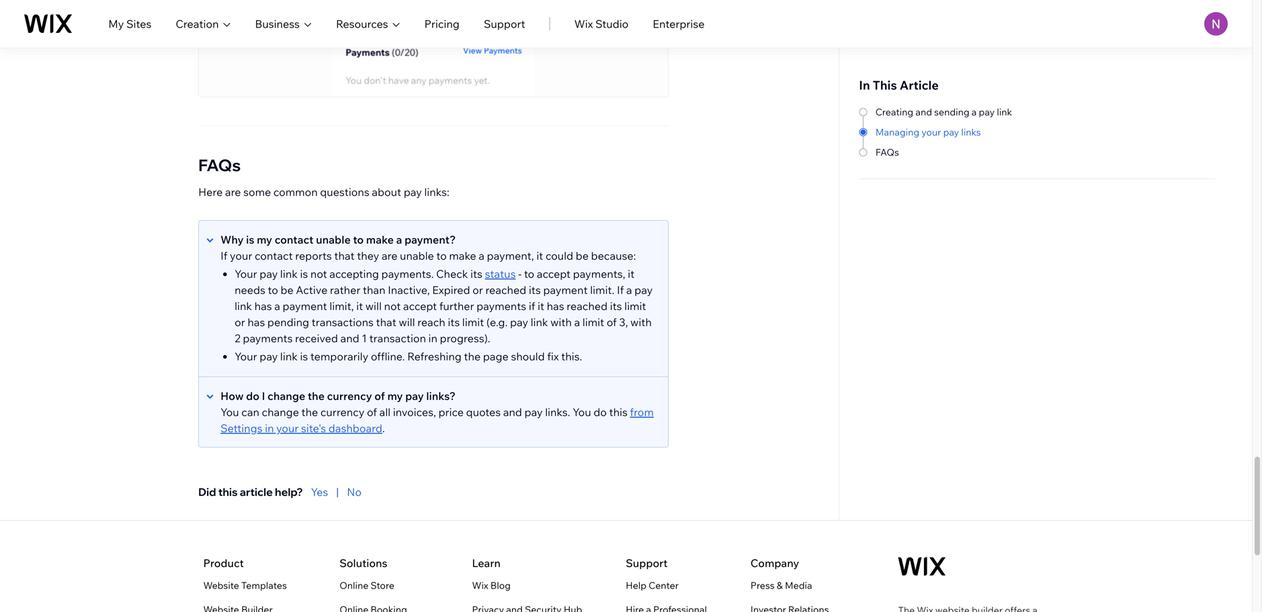 Task type: locate. For each thing, give the bounding box(es) containing it.
it down because:
[[628, 267, 635, 281]]

that up 'transaction'
[[376, 316, 396, 329]]

this right did
[[218, 486, 238, 499]]

1 horizontal spatial are
[[382, 249, 397, 263]]

make up check
[[449, 249, 476, 263]]

of left 3,
[[607, 316, 617, 329]]

resources button
[[336, 16, 400, 32]]

|
[[336, 486, 339, 499]]

transaction
[[369, 332, 426, 345]]

0 vertical spatial be
[[576, 249, 589, 263]]

accept
[[537, 267, 571, 281], [403, 300, 437, 313]]

0 vertical spatial will
[[365, 300, 382, 313]]

1 vertical spatial this
[[218, 486, 238, 499]]

limit up 3,
[[624, 300, 646, 313]]

price
[[438, 406, 464, 419]]

to
[[353, 233, 364, 247], [436, 249, 447, 263], [524, 267, 534, 281], [268, 284, 278, 297]]

0 vertical spatial in
[[428, 332, 437, 345]]

its left status link
[[470, 267, 482, 281]]

1 vertical spatial payment
[[283, 300, 327, 313]]

payments up (e.g.
[[477, 300, 526, 313]]

0 vertical spatial unable
[[316, 233, 351, 247]]

change down i
[[262, 406, 299, 419]]

be right could
[[576, 249, 589, 263]]

of
[[607, 316, 617, 329], [375, 390, 385, 403], [367, 406, 377, 419]]

payments
[[477, 300, 526, 313], [243, 332, 293, 345]]

link down needs
[[235, 300, 252, 313]]

and inside the - to accept payments, it needs to be active rather than inactive, expired or reached its payment limit. if a pay link has a payment limit, it will not accept further payments if it has reached its limit or has pending transactions that will reach its limit (e.g. pay link with a limit of 3, with 2 payments received and 1 transaction in progress).
[[340, 332, 359, 345]]

2
[[235, 332, 240, 345]]

article
[[900, 78, 939, 93]]

accepting
[[329, 267, 379, 281]]

wix blog
[[472, 580, 511, 592]]

2 horizontal spatial limit
[[624, 300, 646, 313]]

did
[[198, 486, 216, 499]]

your down the why
[[230, 249, 252, 263]]

make
[[366, 233, 394, 247], [449, 249, 476, 263]]

if inside the - to accept payments, it needs to be active rather than inactive, expired or reached its payment limit. if a pay link has a payment limit, it will not accept further payments if it has reached its limit or has pending transactions that will reach its limit (e.g. pay link with a limit of 3, with 2 payments received and 1 transaction in progress).
[[617, 284, 624, 297]]

payment?
[[405, 233, 456, 247]]

0 horizontal spatial reached
[[485, 284, 526, 297]]

or up further
[[473, 284, 483, 297]]

1 vertical spatial and
[[340, 332, 359, 345]]

contact
[[275, 233, 314, 247], [255, 249, 293, 263]]

pay down pending
[[260, 350, 278, 364]]

in right settings
[[265, 422, 274, 435]]

questions
[[320, 185, 369, 199]]

reach
[[417, 316, 445, 329]]

0 horizontal spatial you
[[221, 406, 239, 419]]

limit up progress).
[[462, 316, 484, 329]]

1 horizontal spatial that
[[376, 316, 396, 329]]

1 vertical spatial are
[[382, 249, 397, 263]]

1 horizontal spatial limit
[[582, 316, 604, 329]]

are right they
[[382, 249, 397, 263]]

1 vertical spatial in
[[265, 422, 274, 435]]

or up 2
[[235, 316, 245, 329]]

is up active at top left
[[300, 267, 308, 281]]

press & media link
[[751, 578, 812, 594]]

payments down pending
[[243, 332, 293, 345]]

with right 3,
[[630, 316, 652, 329]]

wix left blog
[[472, 580, 488, 592]]

payment down active at top left
[[283, 300, 327, 313]]

0 vertical spatial of
[[607, 316, 617, 329]]

-
[[518, 267, 522, 281]]

1 horizontal spatial be
[[576, 249, 589, 263]]

1 vertical spatial contact
[[255, 249, 293, 263]]

some
[[243, 185, 271, 199]]

0 vertical spatial make
[[366, 233, 394, 247]]

it
[[536, 249, 543, 263], [628, 267, 635, 281], [356, 300, 363, 313], [538, 300, 544, 313]]

will down than
[[365, 300, 382, 313]]

from settings in your site's dashboard link
[[221, 406, 654, 435]]

they
[[357, 249, 379, 263]]

you can change the currency of all invoices, price quotes and pay links. you do this
[[221, 406, 630, 419]]

2 horizontal spatial your
[[922, 126, 941, 138]]

1 horizontal spatial accept
[[537, 267, 571, 281]]

you right links.
[[573, 406, 591, 419]]

0 vertical spatial my
[[257, 233, 272, 247]]

1 vertical spatial my
[[387, 390, 403, 403]]

be inside the - to accept payments, it needs to be active rather than inactive, expired or reached its payment limit. if a pay link has a payment limit, it will not accept further payments if it has reached its limit or has pending transactions that will reach its limit (e.g. pay link with a limit of 3, with 2 payments received and 1 transaction in progress).
[[281, 284, 293, 297]]

change
[[268, 390, 305, 403], [262, 406, 299, 419]]

faqs down the managing
[[875, 147, 899, 158]]

0 vertical spatial currency
[[327, 390, 372, 403]]

1 vertical spatial unable
[[400, 249, 434, 263]]

is down received
[[300, 350, 308, 364]]

1 vertical spatial the
[[308, 390, 325, 403]]

0 horizontal spatial in
[[265, 422, 274, 435]]

0 vertical spatial this
[[609, 406, 628, 419]]

link right sending
[[997, 106, 1012, 118]]

1 vertical spatial reached
[[567, 300, 608, 313]]

settings
[[221, 422, 262, 435]]

unable down why is my contact unable to make a payment? dropdown button
[[400, 249, 434, 263]]

enterprise
[[653, 17, 705, 31]]

be left active at top left
[[281, 284, 293, 297]]

currency
[[327, 390, 372, 403], [320, 406, 364, 419]]

this
[[609, 406, 628, 419], [218, 486, 238, 499]]

link down received
[[280, 350, 298, 364]]

1 vertical spatial will
[[399, 316, 415, 329]]

are right "here"
[[225, 185, 241, 199]]

1 vertical spatial payments
[[243, 332, 293, 345]]

0 horizontal spatial support
[[484, 17, 525, 31]]

and
[[916, 106, 932, 118], [340, 332, 359, 345], [503, 406, 522, 419]]

or
[[473, 284, 483, 297], [235, 316, 245, 329]]

and right quotes
[[503, 406, 522, 419]]

0 vertical spatial contact
[[275, 233, 314, 247]]

profile image image
[[1204, 12, 1228, 36]]

1 vertical spatial your
[[230, 249, 252, 263]]

in inside the - to accept payments, it needs to be active rather than inactive, expired or reached its payment limit. if a pay link has a payment limit, it will not accept further payments if it has reached its limit or has pending transactions that will reach its limit (e.g. pay link with a limit of 3, with 2 payments received and 1 transaction in progress).
[[428, 332, 437, 345]]

status
[[485, 267, 516, 281]]

pay
[[979, 106, 995, 118], [943, 126, 959, 138], [404, 185, 422, 199], [260, 267, 278, 281], [635, 284, 653, 297], [510, 316, 528, 329], [260, 350, 278, 364], [405, 390, 424, 403], [525, 406, 543, 419]]

pay inside dropdown button
[[405, 390, 424, 403]]

with up fix
[[551, 316, 572, 329]]

limit left 3,
[[582, 316, 604, 329]]

to up they
[[353, 233, 364, 247]]

pay up invoices,
[[405, 390, 424, 403]]

a screenshot of the panel showing pay link details. image
[[333, 0, 534, 97]]

status link
[[485, 267, 516, 281]]

no
[[347, 486, 362, 499]]

refreshing
[[407, 350, 462, 364]]

2 vertical spatial is
[[300, 350, 308, 364]]

creation
[[176, 17, 219, 31]]

0 horizontal spatial and
[[340, 332, 359, 345]]

rather
[[330, 284, 360, 297]]

it right if
[[538, 300, 544, 313]]

1 your from the top
[[235, 267, 257, 281]]

0 vertical spatial do
[[246, 390, 259, 403]]

your inside from settings in your site's dashboard
[[276, 422, 299, 435]]

1 horizontal spatial in
[[428, 332, 437, 345]]

of up "all"
[[375, 390, 385, 403]]

0 vertical spatial support
[[484, 17, 525, 31]]

make inside dropdown button
[[366, 233, 394, 247]]

1 horizontal spatial make
[[449, 249, 476, 263]]

0 horizontal spatial my
[[257, 233, 272, 247]]

0 vertical spatial that
[[334, 249, 355, 263]]

1 horizontal spatial will
[[399, 316, 415, 329]]

0 horizontal spatial will
[[365, 300, 382, 313]]

website templates
[[203, 580, 287, 592]]

your down 2
[[235, 350, 257, 364]]

is right the why
[[246, 233, 254, 247]]

creation button
[[176, 16, 231, 32]]

payments,
[[573, 267, 625, 281]]

0 vertical spatial accept
[[537, 267, 571, 281]]

your down creating and sending a pay link
[[922, 126, 941, 138]]

wix for wix studio
[[574, 17, 593, 31]]

reached down limit.
[[567, 300, 608, 313]]

0 horizontal spatial your
[[230, 249, 252, 263]]

1 horizontal spatial my
[[387, 390, 403, 403]]

your
[[235, 267, 257, 281], [235, 350, 257, 364]]

0 vertical spatial wix
[[574, 17, 593, 31]]

that
[[334, 249, 355, 263], [376, 316, 396, 329]]

if
[[221, 249, 227, 263], [617, 284, 624, 297]]

1 horizontal spatial or
[[473, 284, 483, 297]]

templates
[[241, 580, 287, 592]]

1 vertical spatial wix
[[472, 580, 488, 592]]

has down needs
[[254, 300, 272, 313]]

0 horizontal spatial this
[[218, 486, 238, 499]]

1 vertical spatial not
[[384, 300, 401, 313]]

payment
[[543, 284, 588, 297], [283, 300, 327, 313]]

contact left the reports
[[255, 249, 293, 263]]

1 horizontal spatial with
[[630, 316, 652, 329]]

accept down could
[[537, 267, 571, 281]]

2 your from the top
[[235, 350, 257, 364]]

make up they
[[366, 233, 394, 247]]

2 with from the left
[[630, 316, 652, 329]]

currency down how do i change the currency of my pay links?
[[320, 406, 364, 419]]

(e.g.
[[486, 316, 508, 329]]

faqs
[[875, 147, 899, 158], [198, 155, 241, 175]]

1 horizontal spatial not
[[384, 300, 401, 313]]

of inside dropdown button
[[375, 390, 385, 403]]

in down 'reach'
[[428, 332, 437, 345]]

1 vertical spatial is
[[300, 267, 308, 281]]

0 horizontal spatial that
[[334, 249, 355, 263]]

payment down could
[[543, 284, 588, 297]]

0 horizontal spatial are
[[225, 185, 241, 199]]

of left "all"
[[367, 406, 377, 419]]

if down the why
[[221, 249, 227, 263]]

0 vertical spatial payment
[[543, 284, 588, 297]]

website templates link
[[203, 578, 287, 594]]

your left site's
[[276, 422, 299, 435]]

has
[[254, 300, 272, 313], [547, 300, 564, 313], [248, 316, 265, 329]]

0 horizontal spatial wix
[[472, 580, 488, 592]]

1 horizontal spatial faqs
[[875, 147, 899, 158]]

progress).
[[440, 332, 490, 345]]

your up needs
[[235, 267, 257, 281]]

do left i
[[246, 390, 259, 403]]

reached down status link
[[485, 284, 526, 297]]

pending
[[267, 316, 309, 329]]

is for not
[[300, 267, 308, 281]]

limit,
[[330, 300, 354, 313]]

change right i
[[268, 390, 305, 403]]

1 horizontal spatial reached
[[567, 300, 608, 313]]

support up help center
[[626, 557, 668, 571]]

2 vertical spatial your
[[276, 422, 299, 435]]

1 horizontal spatial support
[[626, 557, 668, 571]]

pricing link
[[424, 16, 460, 32]]

wix inside 'link'
[[472, 580, 488, 592]]

than
[[363, 284, 385, 297]]

0 horizontal spatial make
[[366, 233, 394, 247]]

will up 'transaction'
[[399, 316, 415, 329]]

1 vertical spatial do
[[594, 406, 607, 419]]

0 vertical spatial payments
[[477, 300, 526, 313]]

that down why is my contact unable to make a payment?
[[334, 249, 355, 263]]

a up this.
[[574, 316, 580, 329]]

this left "from"
[[609, 406, 628, 419]]

its up 3,
[[610, 300, 622, 313]]

that inside the - to accept payments, it needs to be active rather than inactive, expired or reached its payment limit. if a pay link has a payment limit, it will not accept further payments if it has reached its limit or has pending transactions that will reach its limit (e.g. pay link with a limit of 3, with 2 payments received and 1 transaction in progress).
[[376, 316, 396, 329]]

to right needs
[[268, 284, 278, 297]]

0 horizontal spatial unable
[[316, 233, 351, 247]]

you down how in the left bottom of the page
[[221, 406, 239, 419]]

0 horizontal spatial be
[[281, 284, 293, 297]]

a up links
[[972, 106, 977, 118]]

a left "payment?"
[[396, 233, 402, 247]]

not up active at top left
[[310, 267, 327, 281]]

wix
[[574, 17, 593, 31], [472, 580, 488, 592]]

is for temporarily
[[300, 350, 308, 364]]

pay left links
[[943, 126, 959, 138]]

and left the 1
[[340, 332, 359, 345]]

wix left studio
[[574, 17, 593, 31]]

my right the why
[[257, 233, 272, 247]]

if right limit.
[[617, 284, 624, 297]]

1 vertical spatial accept
[[403, 300, 437, 313]]

it right limit,
[[356, 300, 363, 313]]

resources
[[336, 17, 388, 31]]

has right if
[[547, 300, 564, 313]]

0 vertical spatial or
[[473, 284, 483, 297]]

do left "from"
[[594, 406, 607, 419]]

press
[[751, 580, 775, 592]]

contact up the reports
[[275, 233, 314, 247]]

center
[[649, 580, 679, 592]]

1 you from the left
[[221, 406, 239, 419]]

1 vertical spatial your
[[235, 350, 257, 364]]

and up managing your pay links
[[916, 106, 932, 118]]

with
[[551, 316, 572, 329], [630, 316, 652, 329]]

is
[[246, 233, 254, 247], [300, 267, 308, 281], [300, 350, 308, 364]]

0 horizontal spatial with
[[551, 316, 572, 329]]

transactions
[[312, 316, 374, 329]]

0 vertical spatial the
[[464, 350, 481, 364]]

can
[[241, 406, 259, 419]]

2 horizontal spatial and
[[916, 106, 932, 118]]

pay left links.
[[525, 406, 543, 419]]

0 vertical spatial if
[[221, 249, 227, 263]]

1 horizontal spatial your
[[276, 422, 299, 435]]

2 vertical spatial and
[[503, 406, 522, 419]]

currency up dashboard
[[327, 390, 372, 403]]

0 vertical spatial change
[[268, 390, 305, 403]]

my up "all"
[[387, 390, 403, 403]]

wix logo, homepage image
[[898, 558, 946, 577]]

how
[[221, 390, 244, 403]]

0 vertical spatial is
[[246, 233, 254, 247]]

1 horizontal spatial payments
[[477, 300, 526, 313]]

you
[[221, 406, 239, 419], [573, 406, 591, 419]]

its down further
[[448, 316, 460, 329]]

0 horizontal spatial do
[[246, 390, 259, 403]]

1 vertical spatial of
[[375, 390, 385, 403]]

1 vertical spatial be
[[281, 284, 293, 297]]

my sites
[[108, 17, 151, 31]]

faqs up "here"
[[198, 155, 241, 175]]

not down inactive,
[[384, 300, 401, 313]]

support right pricing
[[484, 17, 525, 31]]

accept down inactive,
[[403, 300, 437, 313]]

to inside dropdown button
[[353, 233, 364, 247]]

link
[[997, 106, 1012, 118], [280, 267, 298, 281], [235, 300, 252, 313], [531, 316, 548, 329], [280, 350, 298, 364]]

if your contact reports that they are unable to make a payment, it could be because:
[[221, 249, 636, 263]]

3,
[[619, 316, 628, 329]]

0 vertical spatial not
[[310, 267, 327, 281]]

temporarily
[[310, 350, 368, 364]]

in inside from settings in your site's dashboard
[[265, 422, 274, 435]]



Task type: vqa. For each thing, say whether or not it's contained in the screenshot.
Upgrading within list item
no



Task type: describe. For each thing, give the bounding box(es) containing it.
1 vertical spatial currency
[[320, 406, 364, 419]]

offline.
[[371, 350, 405, 364]]

quotes
[[466, 406, 501, 419]]

pay right limit.
[[635, 284, 653, 297]]

site's
[[301, 422, 326, 435]]

do inside dropdown button
[[246, 390, 259, 403]]

links
[[961, 126, 981, 138]]

this
[[873, 78, 897, 93]]

help?
[[275, 486, 303, 499]]

2 vertical spatial of
[[367, 406, 377, 419]]

contact inside why is my contact unable to make a payment? dropdown button
[[275, 233, 314, 247]]

help
[[626, 580, 647, 592]]

this.
[[561, 350, 582, 364]]

here are some common questions about pay links:
[[198, 185, 449, 199]]

further
[[439, 300, 474, 313]]

0 vertical spatial and
[[916, 106, 932, 118]]

it left could
[[536, 249, 543, 263]]

0 horizontal spatial faqs
[[198, 155, 241, 175]]

wix studio
[[574, 17, 629, 31]]

0 horizontal spatial or
[[235, 316, 245, 329]]

my sites link
[[108, 16, 151, 32]]

is inside why is my contact unable to make a payment? dropdown button
[[246, 233, 254, 247]]

1 vertical spatial make
[[449, 249, 476, 263]]

fix
[[547, 350, 559, 364]]

your for managing
[[922, 126, 941, 138]]

payment,
[[487, 249, 534, 263]]

blog
[[490, 580, 511, 592]]

solutions
[[340, 557, 387, 571]]

0 horizontal spatial payments
[[243, 332, 293, 345]]

links.
[[545, 406, 570, 419]]

could
[[546, 249, 573, 263]]

why is my contact unable to make a payment? button
[[199, 232, 655, 248]]

change inside how do i change the currency of my pay links? dropdown button
[[268, 390, 305, 403]]

online
[[340, 580, 368, 592]]

pay right (e.g.
[[510, 316, 528, 329]]

inactive,
[[388, 284, 430, 297]]

wix for wix blog
[[472, 580, 488, 592]]

check
[[436, 267, 468, 281]]

sending
[[934, 106, 970, 118]]

2 vertical spatial the
[[301, 406, 318, 419]]

of inside the - to accept payments, it needs to be active rather than inactive, expired or reached its payment limit. if a pay link has a payment limit, it will not accept further payments if it has reached its limit or has pending transactions that will reach its limit (e.g. pay link with a limit of 3, with 2 payments received and 1 transaction in progress).
[[607, 316, 617, 329]]

active
[[296, 284, 328, 297]]

0 horizontal spatial accept
[[403, 300, 437, 313]]

creating and sending a pay link
[[875, 106, 1012, 118]]

a up pending
[[274, 300, 280, 313]]

in
[[859, 78, 870, 93]]

a inside why is my contact unable to make a payment? dropdown button
[[396, 233, 402, 247]]

1 horizontal spatial this
[[609, 406, 628, 419]]

page
[[483, 350, 509, 364]]

how do i change the currency of my pay links? button
[[199, 388, 655, 405]]

1 vertical spatial support
[[626, 557, 668, 571]]

- to accept payments, it needs to be active rather than inactive, expired or reached its payment limit. if a pay link has a payment limit, it will not accept further payments if it has reached its limit or has pending transactions that will reach its limit (e.g. pay link with a limit of 3, with 2 payments received and 1 transaction in progress).
[[235, 267, 653, 345]]

enterprise link
[[653, 16, 705, 32]]

payments.
[[381, 267, 434, 281]]

studio
[[595, 17, 629, 31]]

wix studio link
[[574, 16, 629, 32]]

store
[[371, 580, 394, 592]]

pay up links
[[979, 106, 995, 118]]

business button
[[255, 16, 312, 32]]

pay up needs
[[260, 267, 278, 281]]

yes
[[311, 486, 328, 499]]

all
[[379, 406, 391, 419]]

1 vertical spatial change
[[262, 406, 299, 419]]

pricing
[[424, 17, 460, 31]]

pay left the links:
[[404, 185, 422, 199]]

0 horizontal spatial limit
[[462, 316, 484, 329]]

link down if
[[531, 316, 548, 329]]

has left pending
[[248, 316, 265, 329]]

a right limit.
[[626, 284, 632, 297]]

your for your pay link is not accepting payments. check its status
[[235, 267, 257, 281]]

its up if
[[529, 284, 541, 297]]

company
[[751, 557, 799, 571]]

your pay link is temporarily offline. refreshing the page should fix this.
[[235, 350, 582, 364]]

business
[[255, 17, 300, 31]]

1 with from the left
[[551, 316, 572, 329]]

invoices,
[[393, 406, 436, 419]]

links?
[[426, 390, 456, 403]]

links:
[[424, 185, 449, 199]]

did this article help?
[[198, 486, 303, 499]]

1 horizontal spatial payment
[[543, 284, 588, 297]]

your for your pay link is temporarily offline. refreshing the page should fix this.
[[235, 350, 257, 364]]

currency inside dropdown button
[[327, 390, 372, 403]]

not inside the - to accept payments, it needs to be active rather than inactive, expired or reached its payment limit. if a pay link has a payment limit, it will not accept further payments if it has reached its limit or has pending transactions that will reach its limit (e.g. pay link with a limit of 3, with 2 payments received and 1 transaction in progress).
[[384, 300, 401, 313]]

a left payment,
[[479, 249, 485, 263]]

in this article
[[859, 78, 939, 93]]

to down "payment?"
[[436, 249, 447, 263]]

because:
[[591, 249, 636, 263]]

product
[[203, 557, 244, 571]]

link up active at top left
[[280, 267, 298, 281]]

help center
[[626, 580, 679, 592]]

from settings in your site's dashboard
[[221, 406, 654, 435]]

creating
[[875, 106, 913, 118]]

0 horizontal spatial payment
[[283, 300, 327, 313]]

article
[[240, 486, 273, 499]]

press & media
[[751, 580, 812, 592]]

here
[[198, 185, 223, 199]]

0 vertical spatial are
[[225, 185, 241, 199]]

learn
[[472, 557, 501, 571]]

the inside dropdown button
[[308, 390, 325, 403]]

managing your pay links
[[875, 126, 981, 138]]

website
[[203, 580, 239, 592]]

if
[[529, 300, 535, 313]]

why is my contact unable to make a payment?
[[221, 233, 456, 247]]

common
[[273, 185, 318, 199]]

1 horizontal spatial unable
[[400, 249, 434, 263]]

i
[[262, 390, 265, 403]]

my
[[108, 17, 124, 31]]

reports
[[295, 249, 332, 263]]

expired
[[432, 284, 470, 297]]

online store link
[[340, 578, 394, 594]]

your for if
[[230, 249, 252, 263]]

sites
[[126, 17, 151, 31]]

1 horizontal spatial and
[[503, 406, 522, 419]]

from
[[630, 406, 654, 419]]

managing
[[875, 126, 919, 138]]

2 you from the left
[[573, 406, 591, 419]]

unable inside dropdown button
[[316, 233, 351, 247]]

media
[[785, 580, 812, 592]]

yes button
[[311, 485, 328, 501]]

to right - on the left of page
[[524, 267, 534, 281]]

support link
[[484, 16, 525, 32]]

limit.
[[590, 284, 614, 297]]

why
[[221, 233, 244, 247]]

needs
[[235, 284, 265, 297]]

received
[[295, 332, 338, 345]]

dashboard
[[328, 422, 382, 435]]



